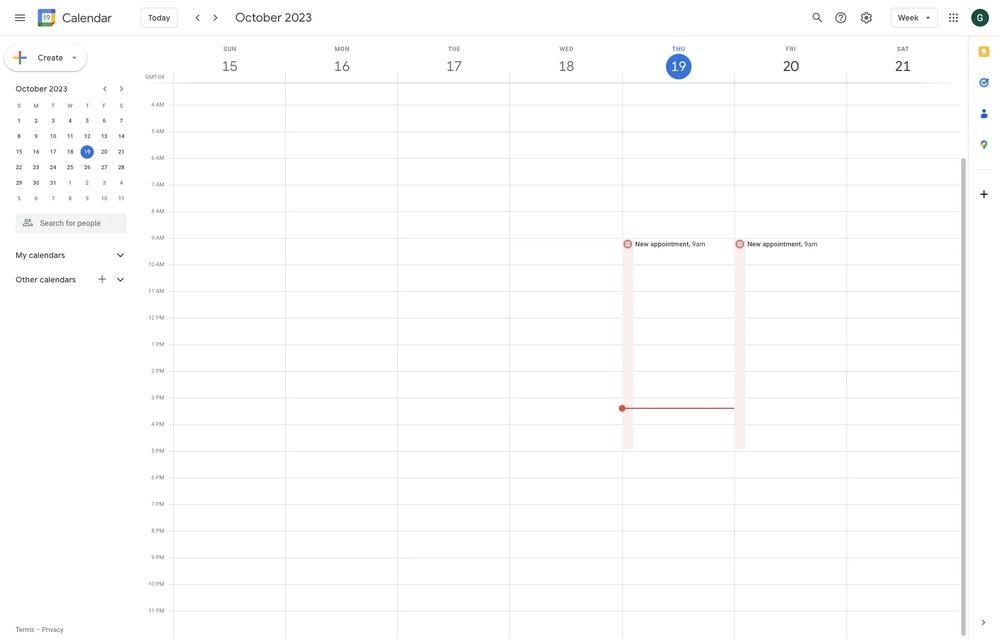 Task type: locate. For each thing, give the bounding box(es) containing it.
2 horizontal spatial 3
[[151, 395, 155, 401]]

create button
[[4, 44, 87, 71]]

0 vertical spatial 18
[[558, 57, 574, 75]]

4 down the 28 element
[[120, 180, 123, 186]]

,
[[689, 240, 690, 248], [801, 240, 803, 248]]

0 vertical spatial 20
[[782, 57, 798, 75]]

19 down thu
[[670, 58, 686, 75]]

1 row from the top
[[11, 98, 130, 113]]

row up 11 element
[[11, 98, 130, 113]]

9 down the november 2 element
[[86, 195, 89, 201]]

2 vertical spatial 2
[[151, 368, 155, 374]]

fri 20
[[782, 46, 798, 75]]

2 new appointment , 9am from the left
[[748, 240, 818, 248]]

7 down 6 am
[[151, 182, 154, 188]]

23 element
[[29, 161, 43, 174]]

tab list
[[969, 36, 999, 607]]

7 up 8 pm
[[151, 501, 155, 507]]

tue 17
[[446, 46, 461, 75]]

21 link
[[890, 54, 916, 79]]

1 horizontal spatial 16
[[333, 57, 349, 75]]

1 horizontal spatial 19
[[670, 58, 686, 75]]

1 vertical spatial 3
[[103, 180, 106, 186]]

november 2 element
[[81, 177, 94, 190]]

5 down "29" 'element'
[[17, 195, 21, 201]]

october 2023 up m
[[16, 84, 67, 94]]

28 element
[[115, 161, 128, 174]]

1 down 25 element
[[69, 180, 72, 186]]

19 inside column header
[[670, 58, 686, 75]]

am down 8 am on the left of the page
[[156, 235, 164, 241]]

20 inside column header
[[782, 57, 798, 75]]

new
[[635, 240, 649, 248], [748, 240, 761, 248]]

1 horizontal spatial 3
[[103, 180, 106, 186]]

3 up 4 pm
[[151, 395, 155, 401]]

3 down 27 element
[[103, 180, 106, 186]]

1 vertical spatial 21
[[118, 149, 124, 155]]

mon 16
[[333, 46, 350, 75]]

0 horizontal spatial 20
[[101, 149, 107, 155]]

1 vertical spatial 20
[[101, 149, 107, 155]]

3
[[52, 118, 55, 124], [103, 180, 106, 186], [151, 395, 155, 401]]

1 , from the left
[[689, 240, 690, 248]]

3 up 10 element
[[52, 118, 55, 124]]

november 3 element
[[98, 177, 111, 190]]

17
[[446, 57, 461, 75], [50, 149, 56, 155]]

1 up '15' 'element'
[[17, 118, 21, 124]]

2 for the november 2 element
[[86, 180, 89, 186]]

20 down fri
[[782, 57, 798, 75]]

21 inside row
[[118, 149, 124, 155]]

1 inside 'element'
[[69, 180, 72, 186]]

17 down 10 element
[[50, 149, 56, 155]]

1 vertical spatial 16
[[33, 149, 39, 155]]

0 horizontal spatial october
[[16, 84, 47, 94]]

week
[[898, 13, 919, 23]]

20
[[782, 57, 798, 75], [101, 149, 107, 155]]

november 4 element
[[115, 177, 128, 190]]

9 up 16 element
[[35, 133, 38, 139]]

1 horizontal spatial 17
[[446, 57, 461, 75]]

2 t from the left
[[86, 102, 89, 109]]

row up november 1 'element'
[[11, 160, 130, 175]]

0 vertical spatial 21
[[894, 57, 910, 75]]

fri
[[786, 46, 796, 53]]

0 vertical spatial 15
[[221, 57, 237, 75]]

4 down 3 pm
[[151, 421, 155, 427]]

s right f
[[120, 102, 123, 109]]

0 vertical spatial 12
[[84, 133, 90, 139]]

1 vertical spatial 2
[[86, 180, 89, 186]]

24 element
[[46, 161, 60, 174]]

privacy
[[42, 626, 63, 634]]

12 inside 12 element
[[84, 133, 90, 139]]

november 10 element
[[98, 192, 111, 205]]

0 horizontal spatial 15
[[16, 149, 22, 155]]

0 vertical spatial 19
[[670, 58, 686, 75]]

october
[[235, 10, 282, 26], [16, 84, 47, 94]]

7 down '31' element
[[52, 195, 55, 201]]

4 row from the top
[[11, 144, 130, 160]]

8 pm from the top
[[156, 501, 164, 507]]

5 down 4 pm
[[151, 448, 155, 454]]

october up m
[[16, 84, 47, 94]]

november 9 element
[[81, 192, 94, 205]]

1 horizontal spatial new
[[748, 240, 761, 248]]

11 down 10 pm
[[148, 608, 155, 614]]

row up november 8 element
[[11, 175, 130, 191]]

9 for 9 am
[[151, 235, 154, 241]]

2 horizontal spatial 1
[[151, 341, 155, 347]]

3 pm
[[151, 395, 164, 401]]

october 2023 up sun
[[235, 10, 312, 26]]

16 link
[[329, 54, 355, 79]]

6 pm from the top
[[156, 448, 164, 454]]

0 horizontal spatial appointment
[[650, 240, 689, 248]]

create
[[38, 53, 63, 63]]

4 am from the top
[[156, 182, 164, 188]]

10 for 10 pm
[[148, 581, 155, 587]]

am for 6 am
[[156, 155, 164, 161]]

t left w
[[51, 102, 55, 109]]

s left m
[[17, 102, 21, 109]]

0 horizontal spatial 2023
[[49, 84, 67, 94]]

november 6 element
[[29, 192, 43, 205]]

pm for 5 pm
[[156, 448, 164, 454]]

11 for 11 element
[[67, 133, 73, 139]]

pm up 3 pm
[[156, 368, 164, 374]]

7 am
[[151, 182, 164, 188]]

main drawer image
[[13, 11, 27, 24]]

am down 9 am
[[156, 261, 164, 268]]

0 horizontal spatial 18
[[67, 149, 73, 155]]

9 up 10 am
[[151, 235, 154, 241]]

18 column header
[[510, 36, 623, 83]]

0 horizontal spatial 16
[[33, 149, 39, 155]]

0 horizontal spatial new
[[635, 240, 649, 248]]

pm down 7 pm
[[156, 528, 164, 534]]

12 pm
[[148, 315, 164, 321]]

13
[[101, 133, 107, 139]]

5 up 6 am
[[151, 128, 154, 134]]

t left f
[[86, 102, 89, 109]]

november 8 element
[[64, 192, 77, 205]]

october 2023 grid
[[11, 98, 130, 206]]

19 down 12 element
[[84, 149, 90, 155]]

calendars up other calendars
[[29, 250, 65, 260]]

1 pm from the top
[[156, 315, 164, 321]]

2 pm from the top
[[156, 341, 164, 347]]

6 down 30 element at the left of the page
[[35, 195, 38, 201]]

25 element
[[64, 161, 77, 174]]

1 horizontal spatial 12
[[148, 315, 155, 321]]

pm for 12 pm
[[156, 315, 164, 321]]

appointment
[[650, 240, 689, 248], [763, 240, 801, 248]]

3 am from the top
[[156, 155, 164, 161]]

9am
[[692, 240, 705, 248], [804, 240, 818, 248]]

0 horizontal spatial s
[[17, 102, 21, 109]]

21 column header
[[846, 36, 959, 83]]

1 horizontal spatial 21
[[894, 57, 910, 75]]

5 am from the top
[[156, 208, 164, 214]]

21 down 14 element at the left of the page
[[118, 149, 124, 155]]

calendar
[[62, 10, 112, 26]]

privacy link
[[42, 626, 63, 634]]

am up '12 pm'
[[156, 288, 164, 294]]

am up 5 am
[[156, 102, 164, 108]]

1 vertical spatial 17
[[50, 149, 56, 155]]

15 inside 'element'
[[16, 149, 22, 155]]

2 appointment from the left
[[763, 240, 801, 248]]

1 vertical spatial 12
[[148, 315, 155, 321]]

calendars for my calendars
[[29, 250, 65, 260]]

2 new from the left
[[748, 240, 761, 248]]

row containing 29
[[11, 175, 130, 191]]

1 horizontal spatial 20
[[782, 57, 798, 75]]

1 horizontal spatial ,
[[801, 240, 803, 248]]

5 up 12 element
[[86, 118, 89, 124]]

12 pm from the top
[[156, 608, 164, 614]]

pm down 10 pm
[[156, 608, 164, 614]]

row group
[[11, 113, 130, 206]]

6 row from the top
[[11, 175, 130, 191]]

6 am from the top
[[156, 235, 164, 241]]

6 up 7 am
[[151, 155, 154, 161]]

19
[[670, 58, 686, 75], [84, 149, 90, 155]]

16 up 23
[[33, 149, 39, 155]]

7 am from the top
[[156, 261, 164, 268]]

8
[[17, 133, 21, 139], [69, 195, 72, 201], [151, 208, 154, 214], [151, 528, 155, 534]]

thu 19
[[670, 46, 686, 75]]

2 row from the top
[[11, 113, 130, 129]]

pm
[[156, 315, 164, 321], [156, 341, 164, 347], [156, 368, 164, 374], [156, 395, 164, 401], [156, 421, 164, 427], [156, 448, 164, 454], [156, 475, 164, 481], [156, 501, 164, 507], [156, 528, 164, 534], [156, 555, 164, 561], [156, 581, 164, 587], [156, 608, 164, 614]]

13 element
[[98, 130, 111, 143]]

1 horizontal spatial 15
[[221, 57, 237, 75]]

18 down wed
[[558, 57, 574, 75]]

11 up 18 element
[[67, 133, 73, 139]]

other
[[16, 275, 38, 285]]

0 horizontal spatial 19
[[84, 149, 90, 155]]

am up 9 am
[[156, 208, 164, 214]]

20 element
[[98, 145, 111, 159]]

2 s from the left
[[120, 102, 123, 109]]

s
[[17, 102, 21, 109], [120, 102, 123, 109]]

1 horizontal spatial appointment
[[763, 240, 801, 248]]

6 up 7 pm
[[151, 475, 155, 481]]

8 pm
[[151, 528, 164, 534]]

new appointment , 9am
[[635, 240, 705, 248], [748, 240, 818, 248]]

29 element
[[12, 177, 26, 190]]

15
[[221, 57, 237, 75], [16, 149, 22, 155]]

sun 15
[[221, 46, 237, 75]]

0 horizontal spatial 21
[[118, 149, 124, 155]]

17 inside row
[[50, 149, 56, 155]]

1 down '12 pm'
[[151, 341, 155, 347]]

5 row from the top
[[11, 160, 130, 175]]

7
[[120, 118, 123, 124], [151, 182, 154, 188], [52, 195, 55, 201], [151, 501, 155, 507]]

12
[[84, 133, 90, 139], [148, 315, 155, 321]]

1 horizontal spatial s
[[120, 102, 123, 109]]

2 vertical spatial 1
[[151, 341, 155, 347]]

2 down m
[[35, 118, 38, 124]]

1 horizontal spatial 1
[[69, 180, 72, 186]]

1 inside grid
[[151, 341, 155, 347]]

am down 6 am
[[156, 182, 164, 188]]

10 up the "11 am"
[[148, 261, 154, 268]]

12 inside grid
[[148, 315, 155, 321]]

16 down mon
[[333, 57, 349, 75]]

2 up 3 pm
[[151, 368, 155, 374]]

0 horizontal spatial 17
[[50, 149, 56, 155]]

10 element
[[46, 130, 60, 143]]

1 new from the left
[[635, 240, 649, 248]]

15 down sun
[[221, 57, 237, 75]]

calendars down 'my calendars' dropdown button
[[40, 275, 76, 285]]

1 horizontal spatial october
[[235, 10, 282, 26]]

10 for november 10 element at the top of page
[[101, 195, 107, 201]]

15 up 22
[[16, 149, 22, 155]]

0 vertical spatial calendars
[[29, 250, 65, 260]]

pm up 8 pm
[[156, 501, 164, 507]]

1 horizontal spatial new appointment , 9am
[[748, 240, 818, 248]]

pm for 9 pm
[[156, 555, 164, 561]]

9
[[35, 133, 38, 139], [86, 195, 89, 201], [151, 235, 154, 241], [151, 555, 155, 561]]

row up 18 element
[[11, 129, 130, 144]]

terms – privacy
[[16, 626, 63, 634]]

pm down 4 pm
[[156, 448, 164, 454]]

12 down the "11 am"
[[148, 315, 155, 321]]

3 row from the top
[[11, 129, 130, 144]]

1 horizontal spatial 2023
[[285, 10, 312, 26]]

0 horizontal spatial 9am
[[692, 240, 705, 248]]

1 9am from the left
[[692, 240, 705, 248]]

am up 6 am
[[156, 128, 164, 134]]

pm up 4 pm
[[156, 395, 164, 401]]

9 pm
[[151, 555, 164, 561]]

am for 7 am
[[156, 182, 164, 188]]

0 vertical spatial 2
[[35, 118, 38, 124]]

0 horizontal spatial 1
[[17, 118, 21, 124]]

18
[[558, 57, 574, 75], [67, 149, 73, 155]]

04
[[158, 74, 164, 80]]

pm for 6 pm
[[156, 475, 164, 481]]

7 pm from the top
[[156, 475, 164, 481]]

5 for november 5 element
[[17, 195, 21, 201]]

9 up 10 pm
[[151, 555, 155, 561]]

0 vertical spatial 1
[[17, 118, 21, 124]]

1 vertical spatial october 2023
[[16, 84, 67, 94]]

mon
[[335, 46, 350, 53]]

10 up 17 element
[[50, 133, 56, 139]]

am
[[156, 102, 164, 108], [156, 128, 164, 134], [156, 155, 164, 161], [156, 182, 164, 188], [156, 208, 164, 214], [156, 235, 164, 241], [156, 261, 164, 268], [156, 288, 164, 294]]

14
[[118, 133, 124, 139]]

0 horizontal spatial 2
[[35, 118, 38, 124]]

16 inside row
[[33, 149, 39, 155]]

6 down f
[[103, 118, 106, 124]]

11 down "november 4" element
[[118, 195, 124, 201]]

t
[[51, 102, 55, 109], [86, 102, 89, 109]]

8 am from the top
[[156, 288, 164, 294]]

1 horizontal spatial 9am
[[804, 240, 818, 248]]

20 inside row
[[101, 149, 107, 155]]

16 inside mon 16
[[333, 57, 349, 75]]

2023
[[285, 10, 312, 26], [49, 84, 67, 94]]

october 2023
[[235, 10, 312, 26], [16, 84, 67, 94]]

1 vertical spatial 2023
[[49, 84, 67, 94]]

row containing s
[[11, 98, 130, 113]]

grid containing 15
[[142, 36, 968, 638]]

tue
[[448, 46, 461, 53]]

0 horizontal spatial t
[[51, 102, 55, 109]]

november 1 element
[[64, 177, 77, 190]]

row containing 15
[[11, 144, 130, 160]]

0 vertical spatial 16
[[333, 57, 349, 75]]

row down w
[[11, 113, 130, 129]]

18 down 11 element
[[67, 149, 73, 155]]

2 vertical spatial 3
[[151, 395, 155, 401]]

7 row from the top
[[11, 191, 130, 206]]

pm down 8 pm
[[156, 555, 164, 561]]

1 am from the top
[[156, 102, 164, 108]]

1 vertical spatial 18
[[67, 149, 73, 155]]

1 horizontal spatial t
[[86, 102, 89, 109]]

gmt-04
[[145, 74, 164, 80]]

3 for 3 pm
[[151, 395, 155, 401]]

8 up 9 am
[[151, 208, 154, 214]]

my calendars button
[[2, 246, 138, 264]]

10 pm
[[148, 581, 164, 587]]

row containing 8
[[11, 129, 130, 144]]

3 pm from the top
[[156, 368, 164, 374]]

1 horizontal spatial 2
[[86, 180, 89, 186]]

4 pm from the top
[[156, 395, 164, 401]]

4 up 5 am
[[151, 102, 154, 108]]

16 element
[[29, 145, 43, 159]]

0 horizontal spatial october 2023
[[16, 84, 67, 94]]

am up 7 am
[[156, 155, 164, 161]]

1 horizontal spatial 18
[[558, 57, 574, 75]]

pm up 2 pm
[[156, 341, 164, 347]]

8 down november 1 'element'
[[69, 195, 72, 201]]

november 5 element
[[12, 192, 26, 205]]

2 horizontal spatial 2
[[151, 368, 155, 374]]

8 up 9 pm
[[151, 528, 155, 534]]

9 for november 9 element
[[86, 195, 89, 201]]

10 for 10 am
[[148, 261, 154, 268]]

1 vertical spatial 1
[[69, 180, 72, 186]]

row down november 1 'element'
[[11, 191, 130, 206]]

pm up 7 pm
[[156, 475, 164, 481]]

1 vertical spatial calendars
[[40, 275, 76, 285]]

calendars
[[29, 250, 65, 260], [40, 275, 76, 285]]

11 down 10 am
[[148, 288, 154, 294]]

0 horizontal spatial new appointment , 9am
[[635, 240, 705, 248]]

17 element
[[46, 145, 60, 159]]

add other calendars image
[[97, 274, 108, 285]]

0 vertical spatial october 2023
[[235, 10, 312, 26]]

2
[[35, 118, 38, 124], [86, 180, 89, 186], [151, 368, 155, 374]]

17 down tue
[[446, 57, 461, 75]]

2 9am from the left
[[804, 240, 818, 248]]

4
[[151, 102, 154, 108], [69, 118, 72, 124], [120, 180, 123, 186], [151, 421, 155, 427]]

11 pm from the top
[[156, 581, 164, 587]]

10 pm from the top
[[156, 555, 164, 561]]

12 up 19, today element
[[84, 133, 90, 139]]

calendar heading
[[60, 10, 112, 26]]

19 column header
[[622, 36, 735, 83]]

today
[[148, 13, 170, 23]]

f
[[103, 102, 106, 109]]

10 down november 3 element
[[101, 195, 107, 201]]

1
[[17, 118, 21, 124], [69, 180, 72, 186], [151, 341, 155, 347]]

sat 21
[[894, 46, 910, 75]]

21 down the "sat"
[[894, 57, 910, 75]]

october up sun
[[235, 10, 282, 26]]

row containing 22
[[11, 160, 130, 175]]

5 pm from the top
[[156, 421, 164, 427]]

0 vertical spatial 17
[[446, 57, 461, 75]]

row
[[11, 98, 130, 113], [11, 113, 130, 129], [11, 129, 130, 144], [11, 144, 130, 160], [11, 160, 130, 175], [11, 175, 130, 191], [11, 191, 130, 206]]

20 down 13 element
[[101, 149, 107, 155]]

0 horizontal spatial ,
[[689, 240, 690, 248]]

0 horizontal spatial 12
[[84, 133, 90, 139]]

1 vertical spatial 19
[[84, 149, 90, 155]]

10 up 11 pm
[[148, 581, 155, 587]]

9 pm from the top
[[156, 528, 164, 534]]

7 for november 7 element
[[52, 195, 55, 201]]

pm down 3 pm
[[156, 421, 164, 427]]

grid
[[142, 36, 968, 638]]

pm for 4 pm
[[156, 421, 164, 427]]

0 vertical spatial 3
[[52, 118, 55, 124]]

1 vertical spatial 15
[[16, 149, 22, 155]]

5
[[86, 118, 89, 124], [151, 128, 154, 134], [17, 195, 21, 201], [151, 448, 155, 454]]

2 down the 26 element
[[86, 180, 89, 186]]

21
[[894, 57, 910, 75], [118, 149, 124, 155]]

2 , from the left
[[801, 240, 803, 248]]

pm down 9 pm
[[156, 581, 164, 587]]

row up the 25
[[11, 144, 130, 160]]

16
[[333, 57, 349, 75], [33, 149, 39, 155]]

None search field
[[0, 209, 138, 233]]

0 vertical spatial october
[[235, 10, 282, 26]]

pm up 1 pm
[[156, 315, 164, 321]]

2 am from the top
[[156, 128, 164, 134]]



Task type: vqa. For each thing, say whether or not it's contained in the screenshot.
31 element
yes



Task type: describe. For each thing, give the bounding box(es) containing it.
7 for 7 am
[[151, 182, 154, 188]]

row containing 5
[[11, 191, 130, 206]]

8 am
[[151, 208, 164, 214]]

8 for 8 pm
[[151, 528, 155, 534]]

7 pm
[[151, 501, 164, 507]]

16 column header
[[285, 36, 398, 83]]

7 up 14
[[120, 118, 123, 124]]

29
[[16, 180, 22, 186]]

18 link
[[554, 54, 579, 79]]

1 for 1 pm
[[151, 341, 155, 347]]

4 for 4 pm
[[151, 421, 155, 427]]

21 inside column header
[[894, 57, 910, 75]]

4 down w
[[69, 118, 72, 124]]

row group containing 1
[[11, 113, 130, 206]]

2 for 2 pm
[[151, 368, 155, 374]]

my calendars
[[16, 250, 65, 260]]

pm for 7 pm
[[156, 501, 164, 507]]

31 element
[[46, 177, 60, 190]]

23
[[33, 164, 39, 170]]

28
[[118, 164, 124, 170]]

20 link
[[778, 54, 804, 79]]

november 11 element
[[115, 192, 128, 205]]

11 for november 11 element
[[118, 195, 124, 201]]

4 for "november 4" element
[[120, 180, 123, 186]]

15 link
[[217, 54, 243, 79]]

21 element
[[115, 145, 128, 159]]

31
[[50, 180, 56, 186]]

12 for 12
[[84, 133, 90, 139]]

5 for 5 pm
[[151, 448, 155, 454]]

11 am
[[148, 288, 164, 294]]

am for 10 am
[[156, 261, 164, 268]]

terms
[[16, 626, 34, 634]]

row containing 1
[[11, 113, 130, 129]]

am for 5 am
[[156, 128, 164, 134]]

am for 11 am
[[156, 288, 164, 294]]

15 inside "column header"
[[221, 57, 237, 75]]

27 element
[[98, 161, 111, 174]]

november 7 element
[[46, 192, 60, 205]]

calendars for other calendars
[[40, 275, 76, 285]]

sun
[[223, 46, 237, 53]]

19 inside 'cell'
[[84, 149, 90, 155]]

4 am
[[151, 102, 164, 108]]

19 link
[[666, 54, 691, 79]]

20 column header
[[734, 36, 847, 83]]

am for 4 am
[[156, 102, 164, 108]]

18 inside row
[[67, 149, 73, 155]]

Search for people text field
[[22, 213, 120, 233]]

am for 8 am
[[156, 208, 164, 214]]

19 cell
[[79, 144, 96, 160]]

pm for 8 pm
[[156, 528, 164, 534]]

1 t from the left
[[51, 102, 55, 109]]

week button
[[891, 4, 938, 31]]

wed 18
[[558, 46, 574, 75]]

1 s from the left
[[17, 102, 21, 109]]

4 for 4 am
[[151, 102, 154, 108]]

calendar element
[[36, 7, 112, 31]]

6 for 6 am
[[151, 155, 154, 161]]

9 am
[[151, 235, 164, 241]]

12 for 12 pm
[[148, 315, 155, 321]]

pm for 3 pm
[[156, 395, 164, 401]]

1 horizontal spatial october 2023
[[235, 10, 312, 26]]

4 pm
[[151, 421, 164, 427]]

11 element
[[64, 130, 77, 143]]

11 for 11 pm
[[148, 608, 155, 614]]

1 vertical spatial october
[[16, 84, 47, 94]]

30
[[33, 180, 39, 186]]

pm for 11 pm
[[156, 608, 164, 614]]

my
[[16, 250, 27, 260]]

24
[[50, 164, 56, 170]]

12 element
[[81, 130, 94, 143]]

terms link
[[16, 626, 34, 634]]

15 element
[[12, 145, 26, 159]]

8 for 8 am
[[151, 208, 154, 214]]

wed
[[560, 46, 574, 53]]

30 element
[[29, 177, 43, 190]]

1 for november 1 'element'
[[69, 180, 72, 186]]

15 column header
[[173, 36, 286, 83]]

1 appointment from the left
[[650, 240, 689, 248]]

–
[[36, 626, 40, 634]]

7 for 7 pm
[[151, 501, 155, 507]]

settings menu image
[[860, 11, 873, 24]]

9 for 9 pm
[[151, 555, 155, 561]]

am for 9 am
[[156, 235, 164, 241]]

27
[[101, 164, 107, 170]]

18 inside wed 18
[[558, 57, 574, 75]]

m
[[34, 102, 39, 109]]

pm for 10 pm
[[156, 581, 164, 587]]

0 vertical spatial 2023
[[285, 10, 312, 26]]

11 for 11 am
[[148, 288, 154, 294]]

25
[[67, 164, 73, 170]]

2 pm
[[151, 368, 164, 374]]

sat
[[897, 46, 909, 53]]

17 inside column header
[[446, 57, 461, 75]]

5 pm
[[151, 448, 164, 454]]

26 element
[[81, 161, 94, 174]]

11 pm
[[148, 608, 164, 614]]

26
[[84, 164, 90, 170]]

other calendars
[[16, 275, 76, 285]]

17 link
[[441, 54, 467, 79]]

1 pm
[[151, 341, 164, 347]]

8 up '15' 'element'
[[17, 133, 21, 139]]

6 for november 6 element
[[35, 195, 38, 201]]

18 element
[[64, 145, 77, 159]]

w
[[68, 102, 73, 109]]

6 pm
[[151, 475, 164, 481]]

22
[[16, 164, 22, 170]]

8 for november 8 element
[[69, 195, 72, 201]]

17 column header
[[398, 36, 510, 83]]

10 am
[[148, 261, 164, 268]]

3 for november 3 element
[[103, 180, 106, 186]]

0 horizontal spatial 3
[[52, 118, 55, 124]]

pm for 1 pm
[[156, 341, 164, 347]]

gmt-
[[145, 74, 158, 80]]

thu
[[672, 46, 686, 53]]

other calendars button
[[2, 271, 138, 289]]

19, today element
[[81, 145, 94, 159]]

pm for 2 pm
[[156, 368, 164, 374]]

today button
[[141, 4, 177, 31]]

6 for 6 pm
[[151, 475, 155, 481]]

22 element
[[12, 161, 26, 174]]

14 element
[[115, 130, 128, 143]]

5 for 5 am
[[151, 128, 154, 134]]

10 for 10 element
[[50, 133, 56, 139]]

5 am
[[151, 128, 164, 134]]

6 am
[[151, 155, 164, 161]]

1 new appointment , 9am from the left
[[635, 240, 705, 248]]



